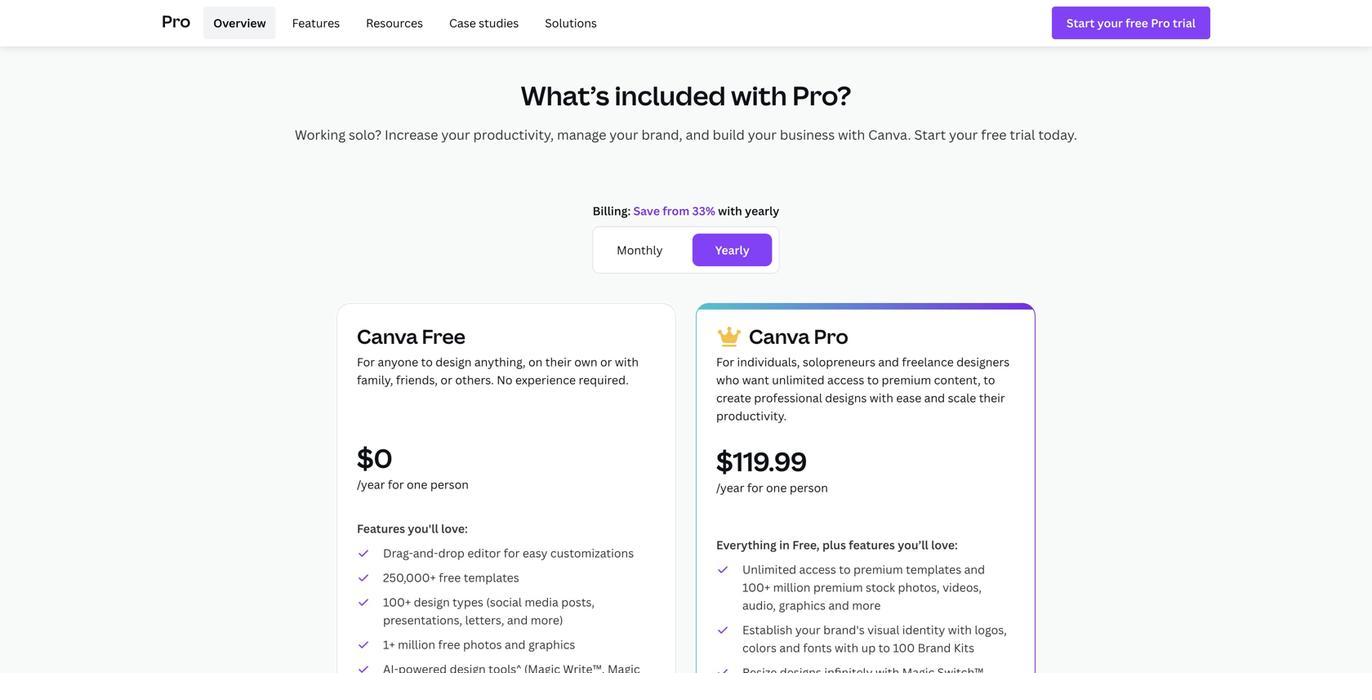 Task type: locate. For each thing, give the bounding box(es) containing it.
brand,
[[642, 126, 683, 143]]

0 horizontal spatial with
[[731, 78, 787, 113]]

1 your from the left
[[441, 126, 470, 143]]

resources link
[[356, 7, 433, 39]]

case
[[449, 15, 476, 30]]

with
[[731, 78, 787, 113], [838, 126, 865, 143]]

what's included with pro?
[[521, 78, 851, 113]]

working solo? increase your productivity, manage your brand, and build your business with canva. start your free trial today.
[[295, 126, 1077, 143]]

3 your from the left
[[748, 126, 777, 143]]

2 your from the left
[[610, 126, 638, 143]]

your right increase
[[441, 126, 470, 143]]

with left canva.
[[838, 126, 865, 143]]

0 vertical spatial with
[[731, 78, 787, 113]]

pro element
[[162, 0, 1211, 46]]

free
[[981, 126, 1007, 143]]

today.
[[1039, 126, 1077, 143]]

menu bar containing overview
[[197, 7, 607, 39]]

and
[[686, 126, 710, 143]]

solutions
[[545, 15, 597, 30]]

your left free
[[949, 126, 978, 143]]

4 your from the left
[[949, 126, 978, 143]]

your right build
[[748, 126, 777, 143]]

with up build
[[731, 78, 787, 113]]

your left 'brand,'
[[610, 126, 638, 143]]

case studies link
[[439, 7, 529, 39]]

your
[[441, 126, 470, 143], [610, 126, 638, 143], [748, 126, 777, 143], [949, 126, 978, 143]]

menu bar inside pro element
[[197, 7, 607, 39]]

overview link
[[204, 7, 276, 39]]

included
[[615, 78, 726, 113]]

menu bar
[[197, 7, 607, 39]]

overview
[[213, 15, 266, 30]]

1 vertical spatial with
[[838, 126, 865, 143]]



Task type: describe. For each thing, give the bounding box(es) containing it.
solo?
[[349, 126, 382, 143]]

resources
[[366, 15, 423, 30]]

productivity,
[[473, 126, 554, 143]]

what's
[[521, 78, 609, 113]]

1 horizontal spatial with
[[838, 126, 865, 143]]

manage
[[557, 126, 606, 143]]

features link
[[282, 7, 350, 39]]

trial
[[1010, 126, 1035, 143]]

pro
[[162, 10, 191, 32]]

build
[[713, 126, 745, 143]]

working
[[295, 126, 346, 143]]

case studies
[[449, 15, 519, 30]]

increase
[[385, 126, 438, 143]]

solutions link
[[535, 7, 607, 39]]

studies
[[479, 15, 519, 30]]

features
[[292, 15, 340, 30]]

business
[[780, 126, 835, 143]]

pro?
[[792, 78, 851, 113]]

start
[[914, 126, 946, 143]]

canva.
[[868, 126, 911, 143]]



Task type: vqa. For each thing, say whether or not it's contained in the screenshot.
Videos
no



